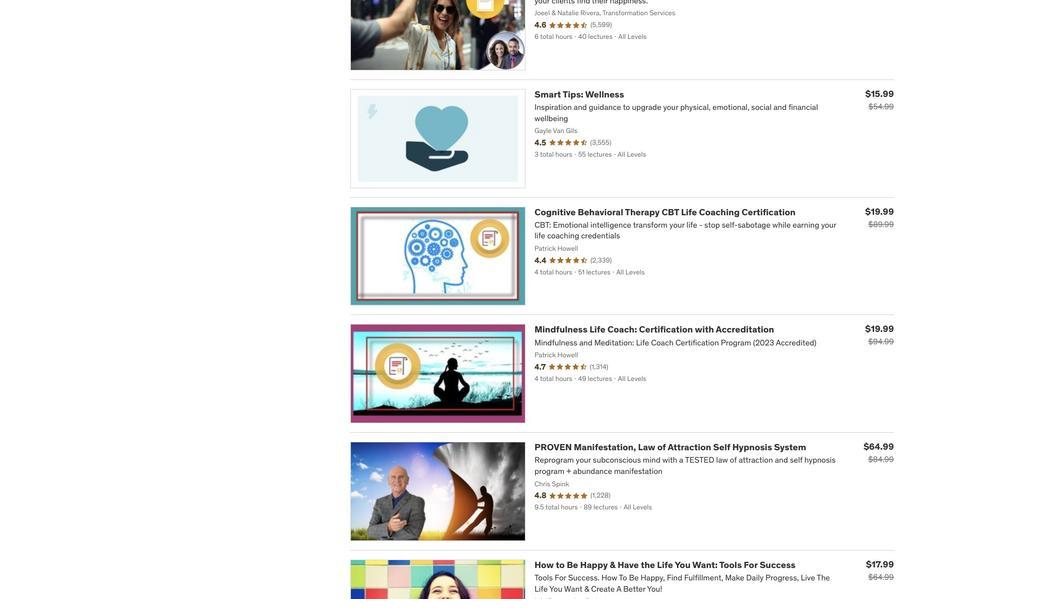 Task type: vqa. For each thing, say whether or not it's contained in the screenshot.
$19.99 corresponding to Cognitive Behavioral Therapy CBT Life Coaching Certification
yes



Task type: locate. For each thing, give the bounding box(es) containing it.
0 horizontal spatial life
[[590, 324, 606, 335]]

want:
[[693, 559, 718, 571]]

manifestation,
[[574, 442, 637, 453]]

1 $19.99 from the top
[[866, 206, 895, 217]]

1 vertical spatial life
[[590, 324, 606, 335]]

proven
[[535, 442, 572, 453]]

$64.99 down the $17.99
[[869, 572, 895, 582]]

$19.99 for mindfulness life coach: certification with accreditation
[[866, 323, 895, 335]]

proven manifestation, law of attraction self hypnosis system
[[535, 442, 807, 453]]

2 horizontal spatial life
[[682, 206, 698, 217]]

certification left with
[[640, 324, 694, 335]]

cognitive
[[535, 206, 576, 217]]

$19.99
[[866, 206, 895, 217], [866, 323, 895, 335]]

be
[[567, 559, 579, 571]]

0 vertical spatial $19.99
[[866, 206, 895, 217]]

$64.99
[[864, 441, 895, 452], [869, 572, 895, 582]]

certification
[[742, 206, 796, 217], [640, 324, 694, 335]]

$19.99 up $89.99 on the top of page
[[866, 206, 895, 217]]

cognitive behavioral therapy cbt life coaching certification
[[535, 206, 796, 217]]

law
[[639, 442, 656, 453]]

mindfulness
[[535, 324, 588, 335]]

$19.99 for cognitive behavioral therapy cbt life coaching certification
[[866, 206, 895, 217]]

0 vertical spatial $64.99
[[864, 441, 895, 452]]

smart
[[535, 88, 561, 100]]

cognitive behavioral therapy cbt life coaching certification link
[[535, 206, 796, 217]]

$15.99 $54.99
[[866, 88, 895, 112]]

smart tips: wellness link
[[535, 88, 625, 100]]

for
[[744, 559, 758, 571]]

1 vertical spatial $19.99
[[866, 323, 895, 335]]

how
[[535, 559, 554, 571]]

2 $19.99 from the top
[[866, 323, 895, 335]]

0 horizontal spatial certification
[[640, 324, 694, 335]]

life right cbt
[[682, 206, 698, 217]]

behavioral
[[578, 206, 624, 217]]

smart tips: wellness
[[535, 88, 625, 100]]

life left coach:
[[590, 324, 606, 335]]

hypnosis
[[733, 442, 773, 453]]

certification right coaching
[[742, 206, 796, 217]]

life right the
[[658, 559, 674, 571]]

1 vertical spatial $64.99
[[869, 572, 895, 582]]

$89.99
[[869, 219, 895, 229]]

life
[[682, 206, 698, 217], [590, 324, 606, 335], [658, 559, 674, 571]]

how to be happy & have the life you want: tools for success link
[[535, 559, 796, 571]]

$64.99 up $84.99
[[864, 441, 895, 452]]

$54.99
[[869, 101, 895, 112]]

tips:
[[563, 88, 584, 100]]

0 vertical spatial certification
[[742, 206, 796, 217]]

1 horizontal spatial life
[[658, 559, 674, 571]]

$19.99 up $94.99
[[866, 323, 895, 335]]

2 vertical spatial life
[[658, 559, 674, 571]]



Task type: describe. For each thing, give the bounding box(es) containing it.
mindfulness life coach: certification with accreditation
[[535, 324, 775, 335]]

you
[[675, 559, 691, 571]]

therapy
[[626, 206, 660, 217]]

proven manifestation, law of attraction self hypnosis system link
[[535, 442, 807, 453]]

accreditation
[[716, 324, 775, 335]]

&
[[610, 559, 616, 571]]

the
[[641, 559, 656, 571]]

mindfulness life coach: certification with accreditation link
[[535, 324, 775, 335]]

tools
[[720, 559, 742, 571]]

with
[[696, 324, 715, 335]]

$17.99 $64.99
[[867, 559, 895, 582]]

$17.99
[[867, 559, 895, 570]]

how to be happy & have the life you want: tools for success
[[535, 559, 796, 571]]

$84.99
[[869, 455, 895, 465]]

0 vertical spatial life
[[682, 206, 698, 217]]

$19.99 $94.99
[[866, 323, 895, 347]]

success
[[760, 559, 796, 571]]

self
[[714, 442, 731, 453]]

coach:
[[608, 324, 638, 335]]

$94.99
[[869, 337, 895, 347]]

of
[[658, 442, 666, 453]]

cbt
[[662, 206, 680, 217]]

$64.99 $84.99
[[864, 441, 895, 465]]

attraction
[[668, 442, 712, 453]]

system
[[775, 442, 807, 453]]

$19.99 $89.99
[[866, 206, 895, 229]]

coaching
[[700, 206, 740, 217]]

$64.99 inside the $17.99 $64.99
[[869, 572, 895, 582]]

wellness
[[586, 88, 625, 100]]

to
[[556, 559, 565, 571]]

1 vertical spatial certification
[[640, 324, 694, 335]]

$15.99
[[866, 88, 895, 99]]

happy
[[581, 559, 608, 571]]

have
[[618, 559, 639, 571]]

1 horizontal spatial certification
[[742, 206, 796, 217]]



